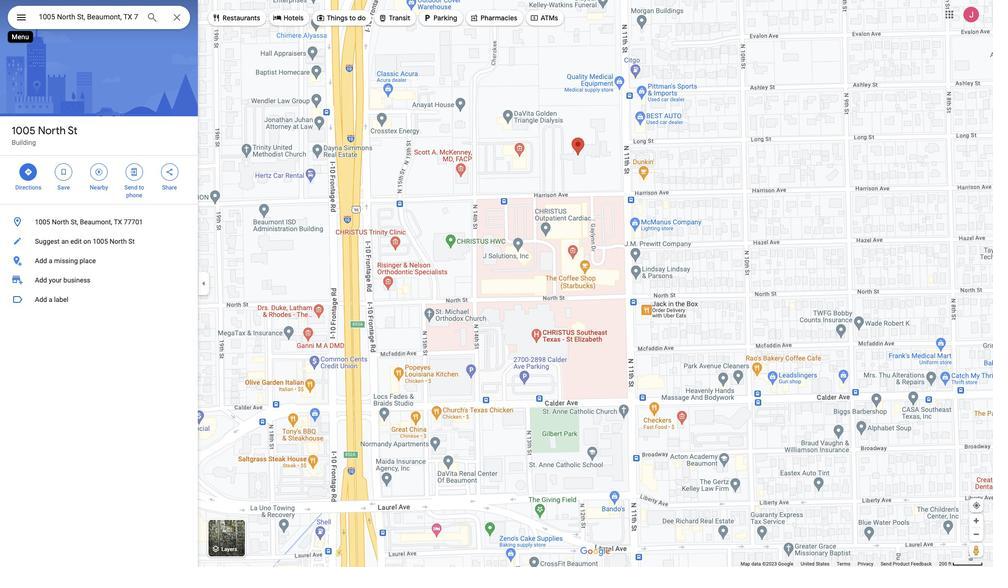 Task type: describe. For each thing, give the bounding box(es) containing it.
save
[[57, 184, 70, 191]]

google maps element
[[0, 0, 993, 568]]

north for st
[[38, 124, 66, 138]]

hotels
[[284, 14, 304, 22]]

building
[[12, 139, 36, 146]]


[[378, 13, 387, 23]]

pharmacies
[[481, 14, 518, 22]]

send product feedback button
[[881, 561, 932, 568]]

business
[[63, 276, 91, 284]]

none field inside 1005 north st, beaumont, tx 77701 field
[[39, 11, 139, 23]]

 restaurants
[[212, 13, 260, 23]]

ft
[[949, 562, 952, 567]]

suggest an edit on 1005 north st button
[[0, 232, 198, 251]]

1005 North St, Beaumont, TX 77701 field
[[8, 6, 190, 29]]

privacy
[[858, 562, 874, 567]]

1005 north st, beaumont, tx 77701
[[35, 218, 143, 226]]

show street view coverage image
[[970, 543, 984, 558]]

add a missing place button
[[0, 251, 198, 271]]

st inside the 1005 north st building
[[68, 124, 77, 138]]

suggest an edit on 1005 north st
[[35, 238, 135, 245]]


[[212, 13, 221, 23]]


[[130, 167, 139, 178]]

united states button
[[801, 561, 830, 568]]

your
[[49, 276, 62, 284]]

parking
[[434, 14, 457, 22]]

send for send to phone
[[124, 184, 137, 191]]


[[530, 13, 539, 23]]

200
[[939, 562, 947, 567]]


[[316, 13, 325, 23]]

to inside  things to do
[[349, 14, 356, 22]]

zoom in image
[[973, 518, 980, 525]]

google account: james peterson  
(james.peterson1902@gmail.com) image
[[964, 7, 979, 22]]

 search field
[[8, 6, 190, 31]]

map
[[741, 562, 750, 567]]

things
[[327, 14, 348, 22]]


[[16, 11, 27, 24]]

north inside suggest an edit on 1005 north st button
[[110, 238, 127, 245]]

add a label
[[35, 296, 68, 304]]

do
[[358, 14, 366, 22]]

collapse side panel image
[[198, 278, 209, 289]]

 transit
[[378, 13, 410, 23]]

200 ft
[[939, 562, 952, 567]]

add for add a missing place
[[35, 257, 47, 265]]

to inside send to phone
[[139, 184, 144, 191]]

beaumont,
[[80, 218, 112, 226]]

nearby
[[90, 184, 108, 191]]

label
[[54, 296, 68, 304]]

actions for 1005 north st region
[[0, 156, 198, 204]]


[[59, 167, 68, 178]]

1005 north st, beaumont, tx 77701 button
[[0, 212, 198, 232]]

place
[[80, 257, 96, 265]]

200 ft button
[[939, 562, 983, 567]]

feedback
[[911, 562, 932, 567]]

edit
[[70, 238, 82, 245]]

 button
[[8, 6, 35, 31]]


[[470, 13, 479, 23]]

zoom out image
[[973, 531, 980, 538]]

1005 north st building
[[12, 124, 77, 146]]

terms
[[837, 562, 851, 567]]

suggest
[[35, 238, 60, 245]]

transit
[[389, 14, 410, 22]]

send for send product feedback
[[881, 562, 892, 567]]

add a missing place
[[35, 257, 96, 265]]

 hotels
[[273, 13, 304, 23]]



Task type: locate. For each thing, give the bounding box(es) containing it.
add a label button
[[0, 290, 198, 309]]

1005 for st,
[[35, 218, 50, 226]]


[[24, 167, 33, 178]]

2 add from the top
[[35, 276, 47, 284]]

footer inside google maps element
[[741, 561, 939, 568]]

footer containing map data ©2023 google
[[741, 561, 939, 568]]

privacy button
[[858, 561, 874, 568]]

send left product
[[881, 562, 892, 567]]

north down tx
[[110, 238, 127, 245]]

add for add a label
[[35, 296, 47, 304]]

footer
[[741, 561, 939, 568]]

st up 
[[68, 124, 77, 138]]

north up 
[[38, 124, 66, 138]]

add
[[35, 257, 47, 265], [35, 276, 47, 284], [35, 296, 47, 304]]

atms
[[541, 14, 558, 22]]

send
[[124, 184, 137, 191], [881, 562, 892, 567]]

layers
[[222, 547, 237, 553]]

north inside 1005 north st, beaumont, tx 77701 button
[[52, 218, 69, 226]]


[[423, 13, 432, 23]]

united
[[801, 562, 815, 567]]

0 vertical spatial 1005
[[12, 124, 35, 138]]

phone
[[126, 192, 142, 199]]

1005 right on
[[93, 238, 108, 245]]

st inside suggest an edit on 1005 north st button
[[128, 238, 135, 245]]

1005 up building
[[12, 124, 35, 138]]

google
[[778, 562, 794, 567]]

 pharmacies
[[470, 13, 518, 23]]

send to phone
[[124, 184, 144, 199]]

send inside send to phone
[[124, 184, 137, 191]]

share
[[162, 184, 177, 191]]


[[95, 167, 103, 178]]

a for missing
[[49, 257, 52, 265]]

©2023
[[762, 562, 777, 567]]

77701
[[124, 218, 143, 226]]

data
[[752, 562, 761, 567]]

2 vertical spatial 1005
[[93, 238, 108, 245]]

0 vertical spatial send
[[124, 184, 137, 191]]

a for label
[[49, 296, 52, 304]]

2 a from the top
[[49, 296, 52, 304]]

to up "phone"
[[139, 184, 144, 191]]

3 add from the top
[[35, 296, 47, 304]]

1 vertical spatial north
[[52, 218, 69, 226]]

2 vertical spatial add
[[35, 296, 47, 304]]

1005 for st
[[12, 124, 35, 138]]

restaurants
[[223, 14, 260, 22]]

north left st,
[[52, 218, 69, 226]]

1 vertical spatial to
[[139, 184, 144, 191]]

0 horizontal spatial st
[[68, 124, 77, 138]]

to
[[349, 14, 356, 22], [139, 184, 144, 191]]

1005 north st main content
[[0, 0, 198, 568]]

None field
[[39, 11, 139, 23]]

tx
[[114, 218, 122, 226]]

st down 77701
[[128, 238, 135, 245]]

add down suggest
[[35, 257, 47, 265]]

map data ©2023 google
[[741, 562, 794, 567]]

a left missing
[[49, 257, 52, 265]]

1005 inside the 1005 north st building
[[12, 124, 35, 138]]

show your location image
[[973, 502, 981, 510]]

add inside add a label button
[[35, 296, 47, 304]]

1 horizontal spatial st
[[128, 238, 135, 245]]


[[165, 167, 174, 178]]

1005
[[12, 124, 35, 138], [35, 218, 50, 226], [93, 238, 108, 245]]

states
[[816, 562, 830, 567]]

send inside button
[[881, 562, 892, 567]]

0 horizontal spatial send
[[124, 184, 137, 191]]

 parking
[[423, 13, 457, 23]]

add your business link
[[0, 271, 198, 290]]

directions
[[15, 184, 41, 191]]

1 vertical spatial st
[[128, 238, 135, 245]]

0 vertical spatial add
[[35, 257, 47, 265]]

send up "phone"
[[124, 184, 137, 191]]

2 vertical spatial north
[[110, 238, 127, 245]]

1005 up suggest
[[35, 218, 50, 226]]

an
[[61, 238, 69, 245]]

north inside the 1005 north st building
[[38, 124, 66, 138]]

1 vertical spatial send
[[881, 562, 892, 567]]

add your business
[[35, 276, 91, 284]]

send product feedback
[[881, 562, 932, 567]]

0 vertical spatial st
[[68, 124, 77, 138]]

to left do
[[349, 14, 356, 22]]

st,
[[71, 218, 78, 226]]

st
[[68, 124, 77, 138], [128, 238, 135, 245]]

north for st,
[[52, 218, 69, 226]]

0 horizontal spatial to
[[139, 184, 144, 191]]

0 vertical spatial to
[[349, 14, 356, 22]]

add left label
[[35, 296, 47, 304]]

1 a from the top
[[49, 257, 52, 265]]

1 add from the top
[[35, 257, 47, 265]]


[[273, 13, 282, 23]]

missing
[[54, 257, 78, 265]]

north
[[38, 124, 66, 138], [52, 218, 69, 226], [110, 238, 127, 245]]

a left label
[[49, 296, 52, 304]]

 things to do
[[316, 13, 366, 23]]

add inside add a missing place button
[[35, 257, 47, 265]]

0 vertical spatial north
[[38, 124, 66, 138]]

1 horizontal spatial send
[[881, 562, 892, 567]]

 atms
[[530, 13, 558, 23]]

add left your
[[35, 276, 47, 284]]

1 vertical spatial 1005
[[35, 218, 50, 226]]

1 vertical spatial add
[[35, 276, 47, 284]]

terms button
[[837, 561, 851, 568]]

on
[[83, 238, 91, 245]]

0 vertical spatial a
[[49, 257, 52, 265]]

product
[[893, 562, 910, 567]]

1 horizontal spatial to
[[349, 14, 356, 22]]

a
[[49, 257, 52, 265], [49, 296, 52, 304]]

1 vertical spatial a
[[49, 296, 52, 304]]

add for add your business
[[35, 276, 47, 284]]

united states
[[801, 562, 830, 567]]



Task type: vqa. For each thing, say whether or not it's contained in the screenshot.
middle 4747
no



